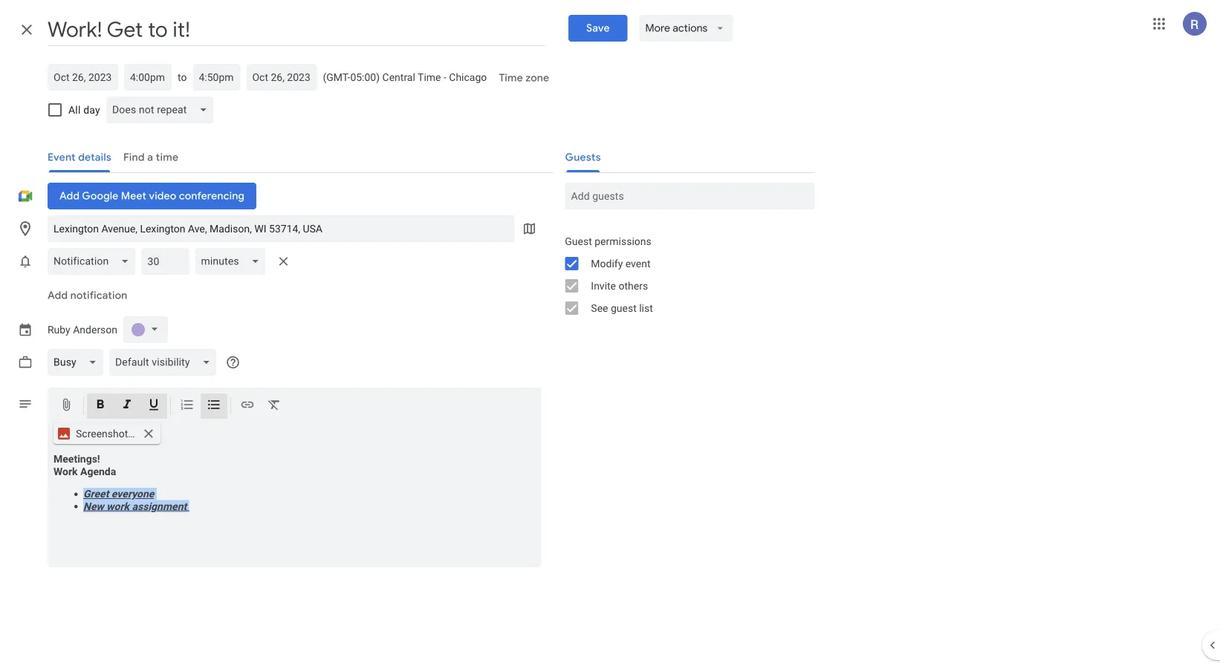 Task type: locate. For each thing, give the bounding box(es) containing it.
time
[[418, 71, 441, 83], [499, 71, 523, 85]]

central
[[383, 71, 415, 83]]

05:00)
[[350, 71, 380, 83]]

actions
[[673, 22, 708, 35]]

greet everyone new work assignment
[[83, 488, 189, 513]]

ruby anderson
[[48, 324, 118, 336]]

time left zone
[[499, 71, 523, 85]]

time zone button
[[493, 65, 555, 91]]

time inside button
[[499, 71, 523, 85]]

see guest list
[[591, 302, 653, 314]]

formatting options toolbar
[[48, 388, 541, 424]]

End date text field
[[252, 68, 311, 86]]

None field
[[106, 97, 220, 123], [48, 248, 142, 275], [195, 248, 272, 275], [48, 349, 109, 376], [109, 349, 223, 376], [106, 97, 220, 123], [48, 248, 142, 275], [195, 248, 272, 275], [48, 349, 109, 376], [109, 349, 223, 376]]

save
[[586, 22, 610, 35]]

1 horizontal spatial time
[[499, 71, 523, 85]]

more actions arrow_drop_down
[[646, 22, 727, 35]]

save button
[[569, 15, 628, 42]]

remove formatting image
[[267, 398, 282, 415]]

guest
[[611, 302, 637, 314]]

0 horizontal spatial time
[[418, 71, 441, 83]]

work
[[54, 466, 78, 478]]

assignment
[[132, 501, 187, 513]]

-
[[444, 71, 447, 83]]

Minutes in advance for notification number field
[[147, 248, 183, 275]]

event
[[626, 258, 651, 270]]

Title text field
[[48, 13, 545, 46]]

meetings! work agenda
[[54, 454, 116, 478]]

Description text field
[[48, 454, 541, 565]]

underline image
[[146, 398, 161, 415]]

Start time text field
[[130, 68, 166, 86]]

more
[[646, 22, 671, 35]]

notification
[[70, 289, 127, 303]]

others
[[619, 280, 648, 292]]

see
[[591, 302, 608, 314]]

anderson
[[73, 324, 118, 336]]

(gmt-
[[323, 71, 350, 83]]

everyone
[[111, 488, 154, 501]]

time zone
[[499, 71, 549, 85]]

group
[[553, 230, 815, 320]]

time left - at the top
[[418, 71, 441, 83]]

agenda
[[80, 466, 116, 478]]

invite
[[591, 280, 616, 292]]



Task type: describe. For each thing, give the bounding box(es) containing it.
bulleted list image
[[207, 398, 222, 415]]

permissions
[[595, 235, 652, 248]]

work
[[106, 501, 129, 513]]

add notification
[[48, 289, 127, 303]]

ruby
[[48, 324, 70, 336]]

Guests text field
[[571, 183, 809, 210]]

guest
[[565, 235, 592, 248]]

all
[[68, 104, 81, 116]]

list
[[640, 302, 653, 314]]

numbered list image
[[180, 398, 195, 415]]

30 minutes before element
[[48, 245, 296, 278]]

modify event
[[591, 258, 651, 270]]

guest permissions
[[565, 235, 652, 248]]

zone
[[526, 71, 549, 85]]

all day
[[68, 104, 100, 116]]

arrow_drop_down
[[714, 22, 727, 35]]

invite others
[[591, 280, 648, 292]]

italic image
[[120, 398, 135, 415]]

new
[[83, 501, 104, 513]]

Location text field
[[54, 216, 509, 242]]

modify
[[591, 258, 623, 270]]

greet
[[83, 488, 109, 501]]

add
[[48, 289, 68, 303]]

chicago
[[449, 71, 487, 83]]

to
[[178, 71, 187, 83]]

add notification button
[[42, 278, 133, 314]]

insert link image
[[240, 398, 255, 415]]

meetings!
[[54, 454, 100, 466]]

End time text field
[[199, 68, 235, 86]]

bold image
[[93, 398, 108, 415]]

day
[[83, 104, 100, 116]]

group containing guest permissions
[[553, 230, 815, 320]]

(gmt-05:00) central time - chicago
[[323, 71, 487, 83]]

Start date text field
[[54, 68, 112, 86]]



Task type: vqa. For each thing, say whether or not it's contained in the screenshot.
Add Notification
yes



